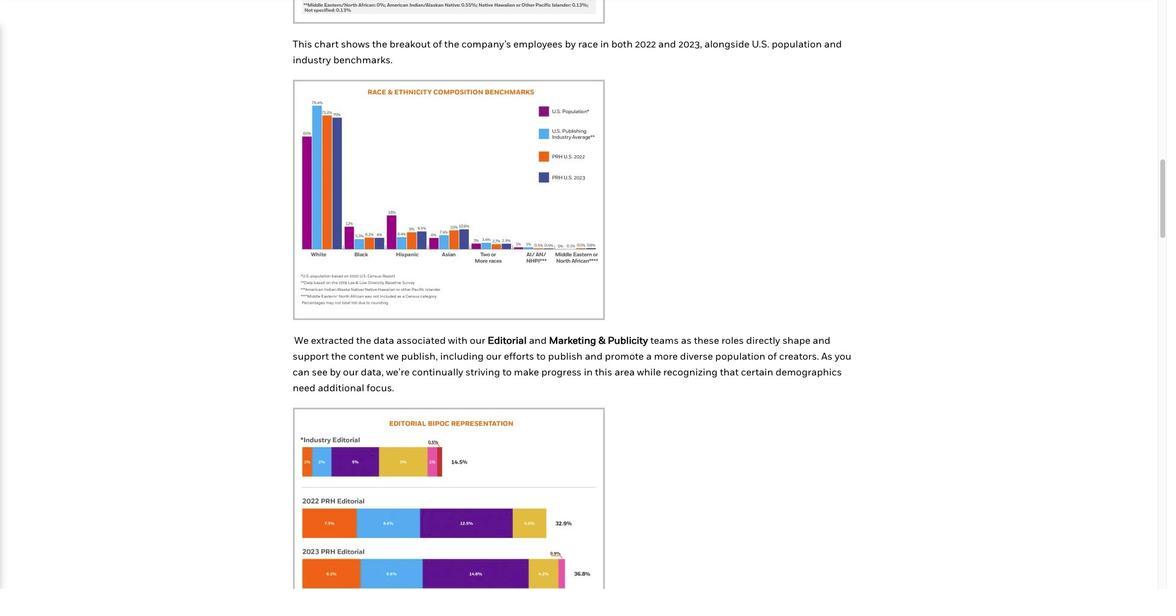 Task type: vqa. For each thing, say whether or not it's contained in the screenshot.
"This" at the right bottom
yes



Task type: describe. For each thing, give the bounding box(es) containing it.
can
[[293, 367, 310, 379]]

of inside t his chart shows the breakout of the company's employees by race in both 2022 and 2023, alongside u.s. population and industry benchmarks.
[[433, 38, 442, 50]]

a
[[646, 351, 652, 363]]

directly
[[747, 335, 781, 347]]

creators.
[[780, 351, 820, 363]]

data
[[374, 335, 394, 347]]

roles
[[722, 335, 744, 347]]

publicity
[[608, 335, 648, 347]]

this
[[595, 367, 613, 379]]

content
[[349, 351, 384, 363]]

publish,
[[401, 351, 438, 363]]

need
[[293, 382, 316, 395]]

focus.
[[367, 382, 394, 395]]

both
[[612, 38, 633, 50]]

marketing
[[549, 335, 597, 347]]

you
[[835, 351, 852, 363]]

including
[[440, 351, 484, 363]]

shows
[[341, 38, 370, 50]]

population inside teams as these roles directly shape and support the content we publish, including our efforts to publish and promote a more diverse population of creators. as you can see by our data, we're continually striving to make progress in this area while recognizing that certain demographics need additional focus.
[[716, 351, 766, 363]]

population inside t his chart shows the breakout of the company's employees by race in both 2022 and 2023, alongside u.s. population and industry benchmarks.
[[772, 38, 822, 50]]

the up content
[[356, 335, 371, 347]]

while
[[637, 367, 661, 379]]

support
[[293, 351, 329, 363]]

0 horizontal spatial our
[[343, 367, 359, 379]]

in inside t his chart shows the breakout of the company's employees by race in both 2022 and 2023, alongside u.s. population and industry benchmarks.
[[601, 38, 609, 50]]

efforts
[[504, 351, 534, 363]]

more
[[654, 351, 678, 363]]

data,
[[361, 367, 384, 379]]

make
[[514, 367, 539, 379]]

industry
[[293, 54, 331, 66]]

as
[[681, 335, 692, 347]]

see
[[312, 367, 328, 379]]

we're
[[386, 367, 410, 379]]

company's
[[462, 38, 511, 50]]

promote
[[605, 351, 644, 363]]

prh us workforce makeup image
[[293, 0, 605, 24]]

these
[[694, 335, 720, 347]]

by inside teams as these roles directly shape and support the content we publish, including our efforts to publish and promote a more diverse population of creators. as you can see by our data, we're continually striving to make progress in this area while recognizing that certain demographics need additional focus.
[[330, 367, 341, 379]]

alongside
[[705, 38, 750, 50]]

by inside t his chart shows the breakout of the company's employees by race in both 2022 and 2023, alongside u.s. population and industry benchmarks.
[[565, 38, 576, 50]]

race
[[578, 38, 598, 50]]

shape
[[783, 335, 811, 347]]

u.s.
[[752, 38, 770, 50]]

diverse
[[680, 351, 713, 363]]

0 vertical spatial to
[[537, 351, 546, 363]]

continually
[[412, 367, 464, 379]]

progress
[[542, 367, 582, 379]]

the inside teams as these roles directly shape and support the content we publish, including our efforts to publish and promote a more diverse population of creators. as you can see by our data, we're continually striving to make progress in this area while recognizing that certain demographics need additional focus.
[[331, 351, 346, 363]]

certain
[[741, 367, 774, 379]]

that
[[720, 367, 739, 379]]

the up the benchmarks.
[[372, 38, 387, 50]]

associated
[[397, 335, 446, 347]]

&
[[599, 335, 606, 347]]

2022
[[635, 38, 656, 50]]



Task type: locate. For each thing, give the bounding box(es) containing it.
teams as these roles directly shape and support the content we publish, including our efforts to publish and promote a more diverse population of creators. as you can see by our data, we're continually striving to make progress in this area while recognizing that certain demographics need additional focus.
[[293, 335, 852, 395]]

0 horizontal spatial of
[[433, 38, 442, 50]]

1 horizontal spatial our
[[470, 335, 486, 347]]

striving
[[466, 367, 500, 379]]

and
[[659, 38, 676, 50], [825, 38, 842, 50], [529, 335, 547, 347], [813, 335, 831, 347], [585, 351, 603, 363]]

of right breakout
[[433, 38, 442, 50]]

extracted
[[311, 335, 354, 347]]

population down roles
[[716, 351, 766, 363]]

1 horizontal spatial to
[[537, 351, 546, 363]]

0 horizontal spatial by
[[330, 367, 341, 379]]

our up additional
[[343, 367, 359, 379]]

2 horizontal spatial our
[[486, 351, 502, 363]]

of inside teams as these roles directly shape and support the content we publish, including our efforts to publish and promote a more diverse population of creators. as you can see by our data, we're continually striving to make progress in this area while recognizing that certain demographics need additional focus.
[[768, 351, 777, 363]]

of
[[433, 38, 442, 50], [768, 351, 777, 363]]

in inside teams as these roles directly shape and support the content we publish, including our efforts to publish and promote a more diverse population of creators. as you can see by our data, we're continually striving to make progress in this area while recognizing that certain demographics need additional focus.
[[584, 367, 593, 379]]

breakout
[[390, 38, 431, 50]]

our up striving at the bottom of page
[[486, 351, 502, 363]]

1 vertical spatial of
[[768, 351, 777, 363]]

population
[[772, 38, 822, 50], [716, 351, 766, 363]]

0 vertical spatial population
[[772, 38, 822, 50]]

we extracted the data associated with our editorial and marketing & publicity
[[295, 335, 648, 347]]

employees
[[514, 38, 563, 50]]

0 vertical spatial of
[[433, 38, 442, 50]]

recognizing
[[664, 367, 718, 379]]

our
[[470, 335, 486, 347], [486, 351, 502, 363], [343, 367, 359, 379]]

population right u.s.
[[772, 38, 822, 50]]

0 horizontal spatial in
[[584, 367, 593, 379]]

0 vertical spatial our
[[470, 335, 486, 347]]

our right with
[[470, 335, 486, 347]]

editorial
[[488, 335, 527, 347]]

editorial bipoc representation image
[[293, 409, 605, 590]]

1 horizontal spatial population
[[772, 38, 822, 50]]

we
[[386, 351, 399, 363]]

0 vertical spatial in
[[601, 38, 609, 50]]

in left this
[[584, 367, 593, 379]]

the down extracted
[[331, 351, 346, 363]]

by left race
[[565, 38, 576, 50]]

in
[[601, 38, 609, 50], [584, 367, 593, 379]]

benchmarks.
[[333, 54, 393, 66]]

with
[[448, 335, 468, 347]]

by right see
[[330, 367, 341, 379]]

1 vertical spatial to
[[503, 367, 512, 379]]

publish
[[548, 351, 583, 363]]

1 vertical spatial our
[[486, 351, 502, 363]]

2023,
[[679, 38, 703, 50]]

in right race
[[601, 38, 609, 50]]

1 horizontal spatial in
[[601, 38, 609, 50]]

race & ethnicity composition benchmarks image
[[293, 80, 605, 321]]

demographics
[[776, 367, 842, 379]]

additional
[[318, 382, 364, 395]]

teams
[[651, 335, 679, 347]]

0 vertical spatial by
[[565, 38, 576, 50]]

to
[[537, 351, 546, 363], [503, 367, 512, 379]]

we
[[295, 335, 309, 347]]

of down directly
[[768, 351, 777, 363]]

the down prh us workforce makeup 'image'
[[444, 38, 459, 50]]

1 vertical spatial population
[[716, 351, 766, 363]]

0 horizontal spatial population
[[716, 351, 766, 363]]

area
[[615, 367, 635, 379]]

1 vertical spatial in
[[584, 367, 593, 379]]

as
[[822, 351, 833, 363]]

to left make
[[503, 367, 512, 379]]

the
[[372, 38, 387, 50], [444, 38, 459, 50], [356, 335, 371, 347], [331, 351, 346, 363]]

t
[[293, 38, 298, 50]]

1 vertical spatial by
[[330, 367, 341, 379]]

2 vertical spatial our
[[343, 367, 359, 379]]

his
[[298, 38, 312, 50]]

1 horizontal spatial by
[[565, 38, 576, 50]]

1 horizontal spatial of
[[768, 351, 777, 363]]

by
[[565, 38, 576, 50], [330, 367, 341, 379]]

t his chart shows the breakout of the company's employees by race in both 2022 and 2023, alongside u.s. population and industry benchmarks.
[[293, 38, 842, 66]]

to up make
[[537, 351, 546, 363]]

0 horizontal spatial to
[[503, 367, 512, 379]]

chart
[[315, 38, 339, 50]]



